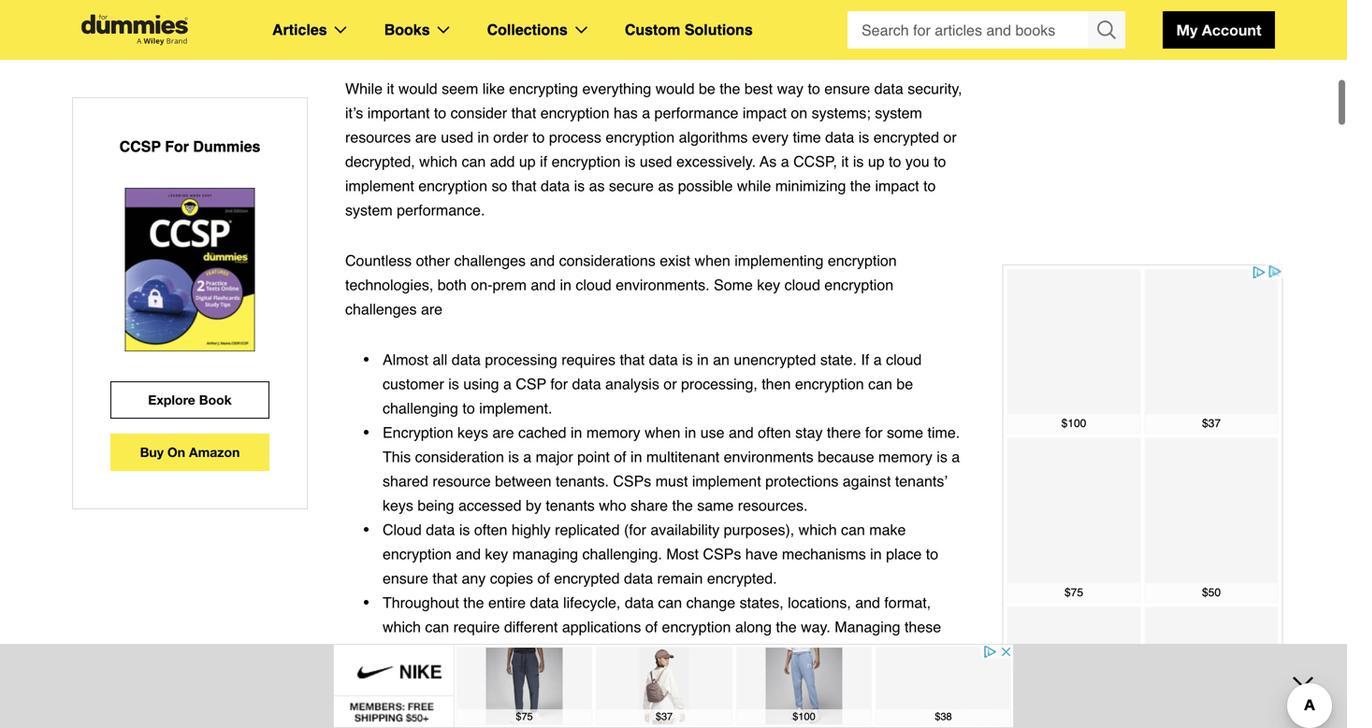 Task type: describe. For each thing, give the bounding box(es) containing it.
control
[[580, 692, 625, 709]]

lifecycle
[[861, 643, 919, 661]]

purposes),
[[724, 522, 795, 539]]

protections
[[765, 473, 839, 490]]

when inside almost all data processing requires that data is in an unencrypted state. if a cloud customer is using a csp for data analysis or processing, then encryption can be challenging to implement. encryption keys are cached in memory when in use and often stay there for some time. this consideration is a major point of in multitenant environments because memory is a shared resource between tenants. csps must implement protections against tenants' keys being accessed by tenants who share the same resources. cloud data is often highly replicated (for availability purposes), which can make encryption and key managing challenging. most csps have mechanisms in place to ensure that any copies of encrypted data remain encrypted. throughout the entire data lifecycle, data can change states, locations, and format, which can require different applications of encryption along the way. managing these changes may be a challenge, but understanding the cloud secure data lifecycle can help design complete end-to-end encryption solutions. encryption is a confidentiality control at heart. it does not address threats to integrity of data on its own. other technologies discussed throughout this chapter should b
[[645, 424, 681, 442]]

address
[[762, 692, 815, 709]]

secure inside the encryption engine that performs all encryption operations the encryption keys used to secure the data
[[574, 29, 619, 47]]

of up 'understanding'
[[645, 619, 658, 636]]

my account link
[[1163, 11, 1275, 49]]

is down process
[[574, 177, 585, 195]]

format,
[[885, 595, 931, 612]]

articles
[[272, 21, 327, 38]]

is right ccsp,
[[853, 153, 864, 170]]

of down "managing"
[[537, 570, 550, 588]]

engine
[[486, 5, 531, 22]]

data up analysis
[[649, 351, 678, 369]]

systems;
[[812, 104, 871, 122]]

throughout
[[692, 716, 764, 729]]

the up availability
[[672, 497, 693, 515]]

encrypted inside while it would seem like encrypting everything would be the best way to ensure data security, it's important to consider that encryption has a performance impact on systems; system resources are used in order to process encryption algorithms every time data is encrypted or decrypted, which can add up if encryption is used excessively. as a ccsp, it is up to you to implement encryption so that data is as secure as possible while minimizing the impact to system performance.
[[874, 129, 939, 146]]

1 vertical spatial be
[[897, 376, 913, 393]]

encryption left operations
[[646, 5, 716, 22]]

0 vertical spatial impact
[[743, 104, 787, 122]]

explore book link
[[110, 382, 269, 419]]

0 horizontal spatial for
[[550, 376, 568, 393]]

is down accessed
[[459, 522, 470, 539]]

complete
[[463, 668, 524, 685]]

encrypting
[[509, 80, 578, 97]]

so
[[492, 177, 508, 195]]

should
[[850, 716, 894, 729]]

lifecycle,
[[563, 595, 621, 612]]

process
[[549, 129, 602, 146]]

consider
[[451, 104, 507, 122]]

1 vertical spatial which
[[799, 522, 837, 539]]

then
[[762, 376, 791, 393]]

1 horizontal spatial challenges
[[454, 252, 526, 269]]

custom
[[625, 21, 681, 38]]

implement inside almost all data processing requires that data is in an unencrypted state. if a cloud customer is using a csp for data analysis or processing, then encryption can be challenging to implement. encryption keys are cached in memory when in use and often stay there for some time. this consideration is a major point of in multitenant environments because memory is a shared resource between tenants. csps must implement protections against tenants' keys being accessed by tenants who share the same resources. cloud data is often highly replicated (for availability purposes), which can make encryption and key managing challenging. most csps have mechanisms in place to ensure that any copies of encrypted data remain encrypted. throughout the entire data lifecycle, data can change states, locations, and format, which can require different applications of encryption along the way. managing these changes may be a challenge, but understanding the cloud secure data lifecycle can help design complete end-to-end encryption solutions. encryption is a confidentiality control at heart. it does not address threats to integrity of data on its own. other technologies discussed throughout this chapter should b
[[692, 473, 761, 490]]

data down the systems;
[[825, 129, 855, 146]]

performs
[[564, 5, 623, 22]]

which inside while it would seem like encrypting everything would be the best way to ensure data security, it's important to consider that encryption has a performance impact on systems; system resources are used in order to process encryption algorithms every time data is encrypted or decrypted, which can add up if encryption is used excessively. as a ccsp, it is up to you to implement encryption so that data is as secure as possible while minimizing the impact to system performance.
[[419, 153, 458, 170]]

while
[[345, 80, 383, 97]]

solutions.
[[678, 668, 741, 685]]

the up solutions.
[[706, 643, 726, 661]]

confidentiality
[[485, 692, 576, 709]]

close this dialog image
[[1319, 653, 1338, 672]]

a down the time.
[[952, 449, 960, 466]]

resources.
[[738, 497, 808, 515]]

2 encryption from the top
[[383, 692, 453, 709]]

between
[[495, 473, 552, 490]]

a right as
[[781, 153, 789, 170]]

buy on amazon
[[140, 445, 240, 460]]

end
[[576, 668, 601, 685]]

applications
[[562, 619, 641, 636]]

implement inside while it would seem like encrypting everything would be the best way to ensure data security, it's important to consider that encryption has a performance impact on systems; system resources are used in order to process encryption algorithms every time data is encrypted or decrypted, which can add up if encryption is used excessively. as a ccsp, it is up to you to implement encryption so that data is as secure as possible while minimizing the impact to system performance.
[[345, 177, 414, 195]]

heart.
[[646, 692, 684, 709]]

challenging
[[383, 400, 458, 417]]

operations
[[720, 5, 790, 22]]

encryption up the open book categories "image"
[[413, 5, 482, 22]]

entire
[[488, 595, 526, 612]]

does
[[701, 692, 733, 709]]

encryption up if
[[825, 276, 894, 294]]

logo image
[[72, 15, 197, 45]]

encryption down process
[[552, 153, 621, 170]]

and up managing
[[855, 595, 880, 612]]

ccsp
[[119, 138, 161, 155]]

there
[[827, 424, 861, 442]]

changes
[[383, 643, 439, 661]]

the left best
[[720, 80, 741, 97]]

a up own.
[[473, 692, 481, 709]]

implementing
[[735, 252, 824, 269]]

some
[[887, 424, 924, 442]]

1 horizontal spatial cloud
[[785, 276, 820, 294]]

threats
[[820, 692, 865, 709]]

cached
[[518, 424, 567, 442]]

a up between
[[523, 449, 532, 466]]

can down the remain
[[658, 595, 682, 612]]

open book categories image
[[438, 26, 450, 34]]

a right has on the left
[[642, 104, 650, 122]]

resource
[[433, 473, 491, 490]]

encryption down change
[[662, 619, 731, 636]]

analysis
[[605, 376, 660, 393]]

encryption up process
[[541, 104, 610, 122]]

can down if
[[868, 376, 893, 393]]

are inside countless other challenges and considerations exist when implementing encryption technologies, both on-prem and in cloud environments. some key cloud encryption challenges are
[[421, 301, 443, 318]]

locations,
[[788, 595, 851, 612]]

2 vertical spatial keys
[[383, 497, 413, 515]]

availability
[[651, 522, 720, 539]]

encrypted.
[[707, 570, 777, 588]]

key inside countless other challenges and considerations exist when implementing encryption technologies, both on-prem and in cloud environments. some key cloud encryption challenges are
[[757, 276, 780, 294]]

that up order
[[511, 104, 536, 122]]

data down if
[[541, 177, 570, 195]]

everything
[[582, 80, 651, 97]]

in down make
[[870, 546, 882, 563]]

on inside almost all data processing requires that data is in an unencrypted state. if a cloud customer is using a csp for data analysis or processing, then encryption can be challenging to implement. encryption keys are cached in memory when in use and often stay there for some time. this consideration is a major point of in multitenant environments because memory is a shared resource between tenants. csps must implement protections against tenants' keys being accessed by tenants who share the same resources. cloud data is often highly replicated (for availability purposes), which can make encryption and key managing challenging. most csps have mechanisms in place to ensure that any copies of encrypted data remain encrypted. throughout the entire data lifecycle, data can change states, locations, and format, which can require different applications of encryption along the way. managing these changes may be a challenge, but understanding the cloud secure data lifecycle can help design complete end-to-end encryption solutions. encryption is a confidentiality control at heart. it does not address threats to integrity of data on its own. other technologies discussed throughout this chapter should b
[[416, 716, 433, 729]]

some
[[714, 276, 753, 294]]

for
[[165, 138, 189, 155]]

on inside while it would seem like encrypting everything would be the best way to ensure data security, it's important to consider that encryption has a performance impact on systems; system resources are used in order to process encryption algorithms every time data is encrypted or decrypted, which can add up if encryption is used excessively. as a ccsp, it is up to you to implement encryption so that data is as secure as possible while minimizing the impact to system performance.
[[791, 104, 808, 122]]

order
[[493, 129, 528, 146]]

the down any
[[463, 595, 484, 612]]

0 vertical spatial system
[[875, 104, 922, 122]]

in up point
[[571, 424, 582, 442]]

any
[[462, 570, 486, 588]]

1 vertical spatial memory
[[879, 449, 933, 466]]

1 would from the left
[[398, 80, 438, 97]]

ensure inside almost all data processing requires that data is in an unencrypted state. if a cloud customer is using a csp for data analysis or processing, then encryption can be challenging to implement. encryption keys are cached in memory when in use and often stay there for some time. this consideration is a major point of in multitenant environments because memory is a shared resource between tenants. csps must implement protections against tenants' keys being accessed by tenants who share the same resources. cloud data is often highly replicated (for availability purposes), which can make encryption and key managing challenging. most csps have mechanisms in place to ensure that any copies of encrypted data remain encrypted. throughout the entire data lifecycle, data can change states, locations, and format, which can require different applications of encryption along the way. managing these changes may be a challenge, but understanding the cloud secure data lifecycle can help design complete end-to-end encryption solutions. encryption is a confidentiality control at heart. it does not address threats to integrity of data on its own. other technologies discussed throughout this chapter should b
[[383, 570, 428, 588]]

encryption right implementing
[[828, 252, 897, 269]]

design
[[415, 668, 459, 685]]

considerations
[[559, 252, 656, 269]]

2 would from the left
[[656, 80, 695, 97]]

all inside the encryption engine that performs all encryption operations the encryption keys used to secure the data
[[627, 5, 642, 22]]

solutions
[[685, 21, 753, 38]]

every
[[752, 129, 789, 146]]

be inside while it would seem like encrypting everything would be the best way to ensure data security, it's important to consider that encryption has a performance impact on systems; system resources are used in order to process encryption algorithms every time data is encrypted or decrypted, which can add up if encryption is used excessively. as a ccsp, it is up to you to implement encryption so that data is as secure as possible while minimizing the impact to system performance.
[[699, 80, 716, 97]]

of right integrity
[[943, 692, 955, 709]]

in left an
[[697, 351, 709, 369]]

managing
[[835, 619, 901, 636]]

performance
[[655, 104, 739, 122]]

data up different
[[530, 595, 559, 612]]

the up secure
[[776, 619, 797, 636]]

resources
[[345, 129, 411, 146]]

and left considerations
[[530, 252, 555, 269]]

data inside the encryption engine that performs all encryption operations the encryption keys used to secure the data
[[648, 29, 677, 47]]

custom solutions link
[[625, 18, 753, 42]]

0 horizontal spatial cloud
[[383, 522, 422, 539]]

1 the from the top
[[383, 5, 408, 22]]

the right 'minimizing' in the right of the page
[[850, 177, 871, 195]]

to up if
[[532, 129, 545, 146]]

against
[[843, 473, 891, 490]]

like
[[483, 80, 505, 97]]

and right use
[[729, 424, 754, 442]]

challenge,
[[509, 643, 577, 661]]

is left using
[[448, 376, 459, 393]]

along
[[735, 619, 772, 636]]

data down challenging.
[[624, 570, 653, 588]]

to down you
[[924, 177, 936, 195]]

to up should
[[869, 692, 882, 709]]

encryption up seem
[[413, 29, 482, 47]]

change
[[686, 595, 736, 612]]

security,
[[908, 80, 962, 97]]

data left security, at the top
[[874, 80, 904, 97]]

own.
[[456, 716, 488, 729]]

used inside the encryption engine that performs all encryption operations the encryption keys used to secure the data
[[521, 29, 553, 47]]

on-
[[471, 276, 493, 294]]

encryption down has on the left
[[606, 129, 675, 146]]

shared
[[383, 473, 428, 490]]

secure
[[774, 643, 821, 661]]

to right place
[[926, 546, 939, 563]]

in left use
[[685, 424, 696, 442]]

explore
[[148, 393, 195, 408]]

to down seem
[[434, 104, 447, 122]]

using
[[463, 376, 499, 393]]

keys inside the encryption engine that performs all encryption operations the encryption keys used to secure the data
[[486, 29, 517, 47]]

an
[[713, 351, 730, 369]]

2 as from the left
[[658, 177, 674, 195]]

encryption up the "throughout" in the bottom of the page
[[383, 546, 452, 563]]

a up complete on the left bottom
[[497, 643, 505, 661]]

to right you
[[934, 153, 946, 170]]

0 horizontal spatial cloud
[[576, 276, 612, 294]]

1 horizontal spatial cloud
[[731, 643, 770, 661]]

because
[[818, 449, 874, 466]]

seem
[[442, 80, 478, 97]]

2 up from the left
[[868, 153, 885, 170]]

account
[[1202, 21, 1262, 39]]

and right the prem
[[531, 276, 556, 294]]

is up between
[[508, 449, 519, 466]]

encryption up performance.
[[418, 177, 488, 195]]

can inside while it would seem like encrypting everything would be the best way to ensure data security, it's important to consider that encryption has a performance impact on systems; system resources are used in order to process encryption algorithms every time data is encrypted or decrypted, which can add up if encryption is used excessively. as a ccsp, it is up to you to implement encryption so that data is as secure as possible while minimizing the impact to system performance.
[[462, 153, 486, 170]]



Task type: locate. For each thing, give the bounding box(es) containing it.
to left open collections list icon
[[557, 29, 570, 47]]

1 vertical spatial are
[[421, 301, 443, 318]]

1 horizontal spatial implement
[[692, 473, 761, 490]]

0 vertical spatial encrypted
[[874, 129, 939, 146]]

encryption up at
[[605, 668, 674, 685]]

encryption down state.
[[795, 376, 864, 393]]

0 vertical spatial or
[[944, 129, 957, 146]]

1 horizontal spatial for
[[865, 424, 883, 442]]

0 horizontal spatial would
[[398, 80, 438, 97]]

the
[[383, 5, 408, 22], [383, 29, 408, 47]]

encryption down design
[[383, 692, 453, 709]]

1 up from the left
[[519, 153, 536, 170]]

that up analysis
[[620, 351, 645, 369]]

1 vertical spatial implement
[[692, 473, 761, 490]]

data down 'help'
[[383, 716, 412, 729]]

often
[[758, 424, 791, 442], [474, 522, 508, 539]]

0 vertical spatial when
[[695, 252, 731, 269]]

mechanisms
[[782, 546, 866, 563]]

0 horizontal spatial as
[[589, 177, 605, 195]]

same
[[697, 497, 734, 515]]

data up using
[[452, 351, 481, 369]]

tenants
[[546, 497, 595, 515]]

impact down you
[[875, 177, 919, 195]]

0 horizontal spatial csps
[[613, 473, 651, 490]]

book
[[199, 393, 232, 408]]

the left the open book categories "image"
[[383, 29, 408, 47]]

1 vertical spatial csps
[[703, 546, 741, 563]]

when
[[695, 252, 731, 269], [645, 424, 681, 442]]

encryption
[[383, 424, 453, 442], [383, 692, 453, 709]]

other
[[492, 716, 529, 729]]

which
[[419, 153, 458, 170], [799, 522, 837, 539], [383, 619, 421, 636]]

2 horizontal spatial used
[[640, 153, 672, 170]]

key down implementing
[[757, 276, 780, 294]]

or down security, at the top
[[944, 129, 957, 146]]

in inside countless other challenges and considerations exist when implementing encryption technologies, both on-prem and in cloud environments. some key cloud encryption challenges are
[[560, 276, 572, 294]]

cloud down along
[[731, 643, 770, 661]]

1 vertical spatial encrypted
[[554, 570, 620, 588]]

group
[[848, 11, 1126, 49]]

keys down engine
[[486, 29, 517, 47]]

decrypted,
[[345, 153, 415, 170]]

processing
[[485, 351, 557, 369]]

different
[[504, 619, 558, 636]]

cloud down the being
[[383, 522, 422, 539]]

these
[[905, 619, 941, 636]]

are inside almost all data processing requires that data is in an unencrypted state. if a cloud customer is using a csp for data analysis or processing, then encryption can be challenging to implement. encryption keys are cached in memory when in use and often stay there for some time. this consideration is a major point of in multitenant environments because memory is a shared resource between tenants. csps must implement protections against tenants' keys being accessed by tenants who share the same resources. cloud data is often highly replicated (for availability purposes), which can make encryption and key managing challenging. most csps have mechanisms in place to ensure that any copies of encrypted data remain encrypted. throughout the entire data lifecycle, data can change states, locations, and format, which can require different applications of encryption along the way. managing these changes may be a challenge, but understanding the cloud secure data lifecycle can help design complete end-to-end encryption solutions. encryption is a confidentiality control at heart. it does not address threats to integrity of data on its own. other technologies discussed throughout this chapter should b
[[493, 424, 514, 442]]

end-
[[528, 668, 558, 685]]

that left any
[[433, 570, 458, 588]]

Search for articles and books text field
[[848, 11, 1090, 49]]

as left possible
[[658, 177, 674, 195]]

0 vertical spatial encryption
[[383, 424, 453, 442]]

0 vertical spatial cloud
[[383, 522, 422, 539]]

data down the being
[[426, 522, 455, 539]]

in down consider
[[478, 129, 489, 146]]

encrypted up lifecycle,
[[554, 570, 620, 588]]

the
[[623, 29, 644, 47], [720, 80, 741, 97], [850, 177, 871, 195], [672, 497, 693, 515], [463, 595, 484, 612], [776, 619, 797, 636], [706, 643, 726, 661]]

often up environments
[[758, 424, 791, 442]]

place
[[886, 546, 922, 563]]

to inside the encryption engine that performs all encryption operations the encryption keys used to secure the data
[[557, 29, 570, 47]]

or right analysis
[[664, 376, 677, 393]]

advertisement element
[[1003, 265, 1283, 729], [333, 645, 1014, 729]]

system down security, at the top
[[875, 104, 922, 122]]

while it would seem like encrypting everything would be the best way to ensure data security, it's important to consider that encryption has a performance impact on systems; system resources are used in order to process encryption algorithms every time data is encrypted or decrypted, which can add up if encryption is used excessively. as a ccsp, it is up to you to implement encryption so that data is as secure as possible while minimizing the impact to system performance.
[[345, 80, 962, 219]]

secure inside while it would seem like encrypting everything would be the best way to ensure data security, it's important to consider that encryption has a performance impact on systems; system resources are used in order to process encryption algorithms every time data is encrypted or decrypted, which can add up if encryption is used excessively. as a ccsp, it is up to you to implement encryption so that data is as secure as possible while minimizing the impact to system performance.
[[609, 177, 654, 195]]

if
[[540, 153, 547, 170]]

data up applications
[[625, 595, 654, 612]]

memory down 'some'
[[879, 449, 933, 466]]

this
[[768, 716, 791, 729]]

almost
[[383, 351, 428, 369]]

0 vertical spatial challenges
[[454, 252, 526, 269]]

1 vertical spatial for
[[865, 424, 883, 442]]

0 vertical spatial it
[[387, 80, 394, 97]]

1 vertical spatial keys
[[458, 424, 488, 442]]

tenants'
[[895, 473, 947, 490]]

secure down performs
[[574, 29, 619, 47]]

0 horizontal spatial up
[[519, 153, 536, 170]]

highly
[[512, 522, 551, 539]]

memory up point
[[587, 424, 641, 442]]

0 horizontal spatial impact
[[743, 104, 787, 122]]

1 vertical spatial challenges
[[345, 301, 417, 318]]

when up some
[[695, 252, 731, 269]]

a left csp
[[503, 376, 512, 393]]

technologies
[[533, 716, 617, 729]]

open article categories image
[[335, 26, 347, 34]]

ccsp,
[[794, 153, 837, 170]]

way.
[[801, 619, 831, 636]]

0 vertical spatial on
[[791, 104, 808, 122]]

is up own.
[[458, 692, 468, 709]]

1 vertical spatial the
[[383, 29, 408, 47]]

0 vertical spatial used
[[521, 29, 553, 47]]

of
[[614, 449, 626, 466], [537, 570, 550, 588], [645, 619, 658, 636], [943, 692, 955, 709]]

the inside the encryption engine that performs all encryption operations the encryption keys used to secure the data
[[623, 29, 644, 47]]

be up performance
[[699, 80, 716, 97]]

csps
[[613, 473, 651, 490], [703, 546, 741, 563]]

0 vertical spatial the
[[383, 5, 408, 22]]

1 vertical spatial secure
[[609, 177, 654, 195]]

at
[[629, 692, 641, 709]]

a right if
[[874, 351, 882, 369]]

ensure up the "throughout" in the bottom of the page
[[383, 570, 428, 588]]

0 vertical spatial secure
[[574, 29, 619, 47]]

encrypted inside almost all data processing requires that data is in an unencrypted state. if a cloud customer is using a csp for data analysis or processing, then encryption can be challenging to implement. encryption keys are cached in memory when in use and often stay there for some time. this consideration is a major point of in multitenant environments because memory is a shared resource between tenants. csps must implement protections against tenants' keys being accessed by tenants who share the same resources. cloud data is often highly replicated (for availability purposes), which can make encryption and key managing challenging. most csps have mechanisms in place to ensure that any copies of encrypted data remain encrypted. throughout the entire data lifecycle, data can change states, locations, and format, which can require different applications of encryption along the way. managing these changes may be a challenge, but understanding the cloud secure data lifecycle can help design complete end-to-end encryption solutions. encryption is a confidentiality control at heart. it does not address threats to integrity of data on its own. other technologies discussed throughout this chapter should b
[[554, 570, 620, 588]]

keys
[[486, 29, 517, 47], [458, 424, 488, 442], [383, 497, 413, 515]]

1 horizontal spatial key
[[757, 276, 780, 294]]

minimizing
[[775, 177, 846, 195]]

can left make
[[841, 522, 865, 539]]

1 vertical spatial often
[[474, 522, 508, 539]]

1 horizontal spatial as
[[658, 177, 674, 195]]

major
[[536, 449, 573, 466]]

environments
[[724, 449, 814, 466]]

consideration
[[415, 449, 504, 466]]

to left you
[[889, 153, 901, 170]]

1 horizontal spatial or
[[944, 129, 957, 146]]

0 vertical spatial keys
[[486, 29, 517, 47]]

best
[[745, 80, 773, 97]]

csps up encrypted.
[[703, 546, 741, 563]]

2 vertical spatial used
[[640, 153, 672, 170]]

excessively.
[[676, 153, 756, 170]]

is
[[859, 129, 869, 146], [625, 153, 636, 170], [853, 153, 864, 170], [574, 177, 585, 195], [682, 351, 693, 369], [448, 376, 459, 393], [508, 449, 519, 466], [937, 449, 948, 466], [459, 522, 470, 539], [458, 692, 468, 709]]

1 horizontal spatial when
[[695, 252, 731, 269]]

that right so
[[512, 177, 537, 195]]

1 horizontal spatial impact
[[875, 177, 919, 195]]

can down the "throughout" in the bottom of the page
[[425, 619, 449, 636]]

it
[[387, 80, 394, 97], [842, 153, 849, 170]]

that right engine
[[535, 5, 560, 22]]

in inside while it would seem like encrypting everything would be the best way to ensure data security, it's important to consider that encryption has a performance impact on systems; system resources are used in order to process encryption algorithms every time data is encrypted or decrypted, which can add up if encryption is used excessively. as a ccsp, it is up to you to implement encryption so that data is as secure as possible while minimizing the impact to system performance.
[[478, 129, 489, 146]]

all inside almost all data processing requires that data is in an unencrypted state. if a cloud customer is using a csp for data analysis or processing, then encryption can be challenging to implement. encryption keys are cached in memory when in use and often stay there for some time. this consideration is a major point of in multitenant environments because memory is a shared resource between tenants. csps must implement protections against tenants' keys being accessed by tenants who share the same resources. cloud data is often highly replicated (for availability purposes), which can make encryption and key managing challenging. most csps have mechanisms in place to ensure that any copies of encrypted data remain encrypted. throughout the entire data lifecycle, data can change states, locations, and format, which can require different applications of encryption along the way. managing these changes may be a challenge, but understanding the cloud secure data lifecycle can help design complete end-to-end encryption solutions. encryption is a confidentiality control at heart. it does not address threats to integrity of data on its own. other technologies discussed throughout this chapter should b
[[433, 351, 448, 369]]

to right way
[[808, 80, 820, 97]]

understanding
[[607, 643, 701, 661]]

data
[[648, 29, 677, 47], [874, 80, 904, 97], [825, 129, 855, 146], [541, 177, 570, 195], [452, 351, 481, 369], [649, 351, 678, 369], [572, 376, 601, 393], [426, 522, 455, 539], [624, 570, 653, 588], [530, 595, 559, 612], [625, 595, 654, 612], [383, 716, 412, 729]]

1 vertical spatial it
[[842, 153, 849, 170]]

is left an
[[682, 351, 693, 369]]

implement down 'decrypted,'
[[345, 177, 414, 195]]

1 horizontal spatial encrypted
[[874, 129, 939, 146]]

of right point
[[614, 449, 626, 466]]

1 vertical spatial ensure
[[383, 570, 428, 588]]

0 vertical spatial csps
[[613, 473, 651, 490]]

1 horizontal spatial used
[[521, 29, 553, 47]]

must
[[656, 473, 688, 490]]

technologies,
[[345, 276, 433, 294]]

1 horizontal spatial be
[[699, 80, 716, 97]]

0 horizontal spatial used
[[441, 129, 473, 146]]

0 horizontal spatial or
[[664, 376, 677, 393]]

key
[[757, 276, 780, 294], [485, 546, 508, 563]]

secure down has on the left
[[609, 177, 654, 195]]

important
[[367, 104, 430, 122]]

used down consider
[[441, 129, 473, 146]]

key up "copies" at the left of page
[[485, 546, 508, 563]]

used down engine
[[521, 29, 553, 47]]

0 horizontal spatial ensure
[[383, 570, 428, 588]]

ensure inside while it would seem like encrypting everything would be the best way to ensure data security, it's important to consider that encryption has a performance impact on systems; system resources are used in order to process encryption algorithms every time data is encrypted or decrypted, which can add up if encryption is used excessively. as a ccsp, it is up to you to implement encryption so that data is as secure as possible while minimizing the impact to system performance.
[[825, 80, 870, 97]]

cloud down implementing
[[785, 276, 820, 294]]

0 horizontal spatial challenges
[[345, 301, 417, 318]]

be up 'some'
[[897, 376, 913, 393]]

encrypted
[[874, 129, 939, 146], [554, 570, 620, 588]]

all right almost
[[433, 351, 448, 369]]

0 horizontal spatial often
[[474, 522, 508, 539]]

my
[[1177, 21, 1198, 39]]

for right there
[[865, 424, 883, 442]]

as down process
[[589, 177, 605, 195]]

is down the systems;
[[859, 129, 869, 146]]

keys down shared at bottom left
[[383, 497, 413, 515]]

2 vertical spatial are
[[493, 424, 514, 442]]

1 vertical spatial used
[[441, 129, 473, 146]]

but
[[582, 643, 602, 661]]

1 vertical spatial system
[[345, 202, 393, 219]]

can down "these"
[[924, 643, 948, 661]]

cloud
[[576, 276, 612, 294], [785, 276, 820, 294], [886, 351, 922, 369]]

often down accessed
[[474, 522, 508, 539]]

0 horizontal spatial when
[[645, 424, 681, 442]]

in down considerations
[[560, 276, 572, 294]]

almost all data processing requires that data is in an unencrypted state. if a cloud customer is using a csp for data analysis or processing, then encryption can be challenging to implement. encryption keys are cached in memory when in use and often stay there for some time. this consideration is a major point of in multitenant environments because memory is a shared resource between tenants. csps must implement protections against tenants' keys being accessed by tenants who share the same resources. cloud data is often highly replicated (for availability purposes), which can make encryption and key managing challenging. most csps have mechanisms in place to ensure that any copies of encrypted data remain encrypted. throughout the entire data lifecycle, data can change states, locations, and format, which can require different applications of encryption along the way. managing these changes may be a challenge, but understanding the cloud secure data lifecycle can help design complete end-to-end encryption solutions. encryption is a confidentiality control at heart. it does not address threats to integrity of data on its own. other technologies discussed throughout this chapter should b
[[383, 351, 960, 729]]

0 horizontal spatial on
[[416, 716, 433, 729]]

0 vertical spatial which
[[419, 153, 458, 170]]

1 vertical spatial all
[[433, 351, 448, 369]]

0 horizontal spatial encrypted
[[554, 570, 620, 588]]

1 horizontal spatial up
[[868, 153, 885, 170]]

up left if
[[519, 153, 536, 170]]

require
[[453, 619, 500, 636]]

are down the implement.
[[493, 424, 514, 442]]

0 horizontal spatial memory
[[587, 424, 641, 442]]

2 horizontal spatial cloud
[[886, 351, 922, 369]]

cloud inside almost all data processing requires that data is in an unencrypted state. if a cloud customer is using a csp for data analysis or processing, then encryption can be challenging to implement. encryption keys are cached in memory when in use and often stay there for some time. this consideration is a major point of in multitenant environments because memory is a shared resource between tenants. csps must implement protections against tenants' keys being accessed by tenants who share the same resources. cloud data is often highly replicated (for availability purposes), which can make encryption and key managing challenging. most csps have mechanisms in place to ensure that any copies of encrypted data remain encrypted. throughout the entire data lifecycle, data can change states, locations, and format, which can require different applications of encryption along the way. managing these changes may be a challenge, but understanding the cloud secure data lifecycle can help design complete end-to-end encryption solutions. encryption is a confidentiality control at heart. it does not address threats to integrity of data on its own. other technologies discussed throughout this chapter should b
[[886, 351, 922, 369]]

1 horizontal spatial csps
[[703, 546, 741, 563]]

1 horizontal spatial often
[[758, 424, 791, 442]]

exist
[[660, 252, 691, 269]]

0 vertical spatial be
[[699, 80, 716, 97]]

possible
[[678, 177, 733, 195]]

key inside almost all data processing requires that data is in an unencrypted state. if a cloud customer is using a csp for data analysis or processing, then encryption can be challenging to implement. encryption keys are cached in memory when in use and often stay there for some time. this consideration is a major point of in multitenant environments because memory is a shared resource between tenants. csps must implement protections against tenants' keys being accessed by tenants who share the same resources. cloud data is often highly replicated (for availability purposes), which can make encryption and key managing challenging. most csps have mechanisms in place to ensure that any copies of encrypted data remain encrypted. throughout the entire data lifecycle, data can change states, locations, and format, which can require different applications of encryption along the way. managing these changes may be a challenge, but understanding the cloud secure data lifecycle can help design complete end-to-end encryption solutions. encryption is a confidentiality control at heart. it does not address threats to integrity of data on its own. other technologies discussed throughout this chapter should b
[[485, 546, 508, 563]]

would
[[398, 80, 438, 97], [656, 80, 695, 97]]

(for
[[624, 522, 646, 539]]

encrypted up you
[[874, 129, 939, 146]]

algorithms
[[679, 129, 748, 146]]

1 encryption from the top
[[383, 424, 453, 442]]

csps up share
[[613, 473, 651, 490]]

integrity
[[886, 692, 939, 709]]

stay
[[795, 424, 823, 442]]

that inside the encryption engine that performs all encryption operations the encryption keys used to secure the data
[[535, 5, 560, 22]]

state.
[[820, 351, 857, 369]]

0 vertical spatial all
[[627, 5, 642, 22]]

0 vertical spatial often
[[758, 424, 791, 442]]

1 horizontal spatial all
[[627, 5, 642, 22]]

1 horizontal spatial system
[[875, 104, 922, 122]]

1 horizontal spatial it
[[842, 153, 849, 170]]

1 vertical spatial encryption
[[383, 692, 453, 709]]

performance.
[[397, 202, 485, 219]]

other
[[416, 252, 450, 269]]

and
[[530, 252, 555, 269], [531, 276, 556, 294], [729, 424, 754, 442], [456, 546, 481, 563], [855, 595, 880, 612]]

all
[[627, 5, 642, 22], [433, 351, 448, 369]]

book image image
[[125, 188, 255, 352]]

impact
[[743, 104, 787, 122], [875, 177, 919, 195]]

1 vertical spatial cloud
[[731, 643, 770, 661]]

customer
[[383, 376, 444, 393]]

is down the time.
[[937, 449, 948, 466]]

on
[[167, 445, 185, 460]]

processing,
[[681, 376, 758, 393]]

copies
[[490, 570, 533, 588]]

0 horizontal spatial implement
[[345, 177, 414, 195]]

1 vertical spatial on
[[416, 716, 433, 729]]

challenges
[[454, 252, 526, 269], [345, 301, 417, 318]]

2 vertical spatial be
[[476, 643, 493, 661]]

and up any
[[456, 546, 481, 563]]

in right point
[[631, 449, 642, 466]]

implement.
[[479, 400, 552, 417]]

0 horizontal spatial key
[[485, 546, 508, 563]]

replicated
[[555, 522, 620, 539]]

or inside while it would seem like encrypting everything would be the best way to ensure data security, it's important to consider that encryption has a performance impact on systems; system resources are used in order to process encryption algorithms every time data is encrypted or decrypted, which can add up if encryption is used excessively. as a ccsp, it is up to you to implement encryption so that data is as secure as possible while minimizing the impact to system performance.
[[944, 129, 957, 146]]

states,
[[740, 595, 784, 612]]

which up performance.
[[419, 153, 458, 170]]

when inside countless other challenges and considerations exist when implementing encryption technologies, both on-prem and in cloud environments. some key cloud encryption challenges are
[[695, 252, 731, 269]]

2 the from the top
[[383, 29, 408, 47]]

buy on amazon link
[[110, 434, 269, 472]]

or inside almost all data processing requires that data is in an unencrypted state. if a cloud customer is using a csp for data analysis or processing, then encryption can be challenging to implement. encryption keys are cached in memory when in use and often stay there for some time. this consideration is a major point of in multitenant environments because memory is a shared resource between tenants. csps must implement protections against tenants' keys being accessed by tenants who share the same resources. cloud data is often highly replicated (for availability purposes), which can make encryption and key managing challenging. most csps have mechanisms in place to ensure that any copies of encrypted data remain encrypted. throughout the entire data lifecycle, data can change states, locations, and format, which can require different applications of encryption along the way. managing these changes may be a challenge, but understanding the cloud secure data lifecycle can help design complete end-to-end encryption solutions. encryption is a confidentiality control at heart. it does not address threats to integrity of data on its own. other technologies discussed throughout this chapter should b
[[664, 376, 677, 393]]

are inside while it would seem like encrypting everything would be the best way to ensure data security, it's important to consider that encryption has a performance impact on systems; system resources are used in order to process encryption algorithms every time data is encrypted or decrypted, which can add up if encryption is used excessively. as a ccsp, it is up to you to implement encryption so that data is as secure as possible while minimizing the impact to system performance.
[[415, 129, 437, 146]]

data down requires
[[572, 376, 601, 393]]

remain
[[657, 570, 703, 588]]

environments.
[[616, 276, 710, 294]]

0 vertical spatial memory
[[587, 424, 641, 442]]

are
[[415, 129, 437, 146], [421, 301, 443, 318], [493, 424, 514, 442]]

0 horizontal spatial be
[[476, 643, 493, 661]]

it right ccsp,
[[842, 153, 849, 170]]

or
[[944, 129, 957, 146], [664, 376, 677, 393]]

discussed
[[622, 716, 688, 729]]

1 vertical spatial when
[[645, 424, 681, 442]]

0 vertical spatial are
[[415, 129, 437, 146]]

1 horizontal spatial on
[[791, 104, 808, 122]]

0 vertical spatial ensure
[[825, 80, 870, 97]]

2 vertical spatial which
[[383, 619, 421, 636]]

on left its on the bottom of page
[[416, 716, 433, 729]]

2 horizontal spatial be
[[897, 376, 913, 393]]

0 horizontal spatial all
[[433, 351, 448, 369]]

1 vertical spatial or
[[664, 376, 677, 393]]

explore book
[[148, 393, 232, 408]]

books
[[384, 21, 430, 38]]

all right performs
[[627, 5, 642, 22]]

may
[[443, 643, 472, 661]]

0 vertical spatial implement
[[345, 177, 414, 195]]

is down has on the left
[[625, 153, 636, 170]]

when up multitenant
[[645, 424, 681, 442]]

1 horizontal spatial would
[[656, 80, 695, 97]]

be down require
[[476, 643, 493, 661]]

0 horizontal spatial system
[[345, 202, 393, 219]]

0 horizontal spatial it
[[387, 80, 394, 97]]

it's
[[345, 104, 363, 122]]

1 horizontal spatial memory
[[879, 449, 933, 466]]

to down using
[[463, 400, 475, 417]]

used left excessively.
[[640, 153, 672, 170]]

1 as from the left
[[589, 177, 605, 195]]

open collections list image
[[575, 26, 587, 34]]

1 vertical spatial impact
[[875, 177, 919, 195]]

collections
[[487, 21, 568, 38]]



Task type: vqa. For each thing, say whether or not it's contained in the screenshot.
"memory"
yes



